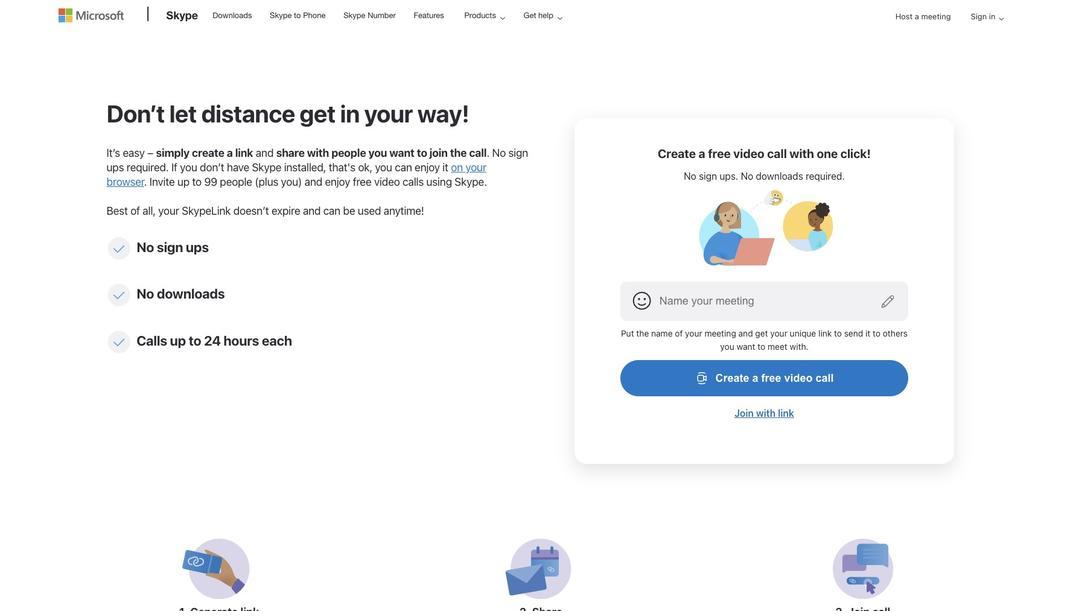 Task type: vqa. For each thing, say whether or not it's contained in the screenshot.
you) the 'and'
no



Task type: locate. For each thing, give the bounding box(es) containing it.
. invite up to 99 people (plus you) and enjoy free video calls using skype.
[[144, 176, 487, 188]]

your left way!
[[364, 99, 413, 127]]

1 vertical spatial get
[[756, 328, 769, 339]]

a for create a free video call with one click!
[[699, 147, 706, 161]]

1 vertical spatial of
[[675, 328, 683, 339]]

using
[[427, 176, 452, 188]]

1 horizontal spatial people
[[332, 147, 366, 159]]

required.
[[127, 161, 169, 174], [806, 171, 845, 182]]

to left join
[[417, 147, 428, 159]]

1 horizontal spatial can
[[395, 161, 412, 174]]

no for no downloads
[[137, 286, 154, 302]]

1 horizontal spatial downloads
[[756, 171, 804, 182]]

join with link link
[[735, 408, 795, 419]]

enjoy
[[415, 161, 440, 174], [325, 176, 350, 188]]

sign up no downloads
[[157, 239, 183, 255]]

1 horizontal spatial in
[[990, 11, 996, 21]]

1 vertical spatial create
[[716, 372, 750, 385]]

video left calls
[[374, 176, 400, 188]]

want inside put the name of your meeting and get your unique link to send it to others you want to meet with.
[[737, 342, 756, 352]]

1 horizontal spatial want
[[737, 342, 756, 352]]

2 vertical spatial link
[[779, 408, 795, 419]]

0 vertical spatial can
[[395, 161, 412, 174]]

you
[[369, 147, 387, 159], [180, 161, 197, 174], [375, 161, 392, 174], [721, 342, 735, 352]]

0 vertical spatial sign
[[509, 147, 528, 159]]

can inside the . no sign ups required. if you don't have skype installed, that's ok, you can enjoy it
[[395, 161, 412, 174]]

0 vertical spatial enjoy
[[415, 161, 440, 174]]

1 vertical spatial link
[[819, 328, 832, 339]]

create inside button
[[716, 372, 750, 385]]

in
[[990, 11, 996, 21], [340, 99, 360, 127]]

ups inside the . no sign ups required. if you don't have skype installed, that's ok, you can enjoy it
[[107, 161, 124, 174]]

it's easy – simply create a link and share with people you want to join the call
[[107, 147, 487, 159]]

0 horizontal spatial ups
[[107, 161, 124, 174]]

create inside heading
[[658, 147, 696, 161]]

people
[[332, 147, 366, 159], [220, 176, 252, 188]]

enjoy down join
[[415, 161, 440, 174]]

one
[[817, 147, 839, 161]]

calls
[[137, 332, 167, 349]]

free inside 'create a free video call' button
[[762, 372, 782, 385]]

0 vertical spatial ups
[[107, 161, 124, 174]]

and left the share
[[256, 147, 274, 159]]

downloads down create a free video call with one click! heading
[[756, 171, 804, 182]]

a
[[915, 11, 920, 21], [227, 147, 233, 159], [699, 147, 706, 161], [753, 372, 759, 385]]

it's
[[107, 147, 120, 159]]

0 horizontal spatial required.
[[127, 161, 169, 174]]

skype up (plus
[[252, 161, 282, 174]]

video up "no sign ups. no downloads required."
[[734, 147, 765, 161]]

people down have
[[220, 176, 252, 188]]

get help
[[524, 11, 554, 20]]

1 vertical spatial can
[[324, 205, 341, 217]]

1 horizontal spatial it
[[866, 328, 871, 339]]

your up 'meet'
[[771, 328, 788, 339]]

meeting
[[922, 11, 952, 21], [705, 328, 737, 339]]

downloads link
[[207, 1, 258, 30]]

ups down it's
[[107, 161, 124, 174]]

2 horizontal spatial with
[[790, 147, 815, 161]]

1 vertical spatial downloads
[[157, 286, 225, 302]]

0 horizontal spatial in
[[340, 99, 360, 127]]

no left ups.
[[684, 171, 697, 182]]

to left 'phone'
[[294, 11, 301, 20]]

sign for no sign ups
[[157, 239, 183, 255]]

skype left number
[[344, 11, 366, 20]]

skype inside skype number link
[[344, 11, 366, 20]]

on your browser link
[[107, 161, 487, 188]]

you inside put the name of your meeting and get your unique link to send it to others you want to meet with.
[[721, 342, 735, 352]]

sign right .
[[509, 147, 528, 159]]

link right unique
[[819, 328, 832, 339]]

call
[[470, 147, 487, 159], [768, 147, 787, 161], [816, 372, 834, 385]]

and down the name your meeting text box
[[739, 328, 754, 339]]

meeting right host
[[922, 11, 952, 21]]

2 vertical spatial video
[[785, 372, 813, 385]]

0 horizontal spatial downloads
[[157, 286, 225, 302]]

0 horizontal spatial the
[[450, 147, 467, 159]]

a inside button
[[753, 372, 759, 385]]

1 horizontal spatial the
[[637, 328, 649, 339]]

if
[[171, 161, 177, 174]]

want left 'meet'
[[737, 342, 756, 352]]

get up it's easy – simply create a link and share with people you want to join the call
[[300, 99, 336, 127]]

1 vertical spatial the
[[637, 328, 649, 339]]

1 horizontal spatial enjoy
[[415, 161, 440, 174]]

get
[[300, 99, 336, 127], [756, 328, 769, 339]]

installed,
[[284, 161, 326, 174]]

0 vertical spatial of
[[131, 205, 140, 217]]

1 horizontal spatial create
[[716, 372, 750, 385]]

ups down skypelink
[[186, 239, 209, 255]]

0 horizontal spatial enjoy
[[325, 176, 350, 188]]

Open avatar picker button
[[630, 289, 655, 314]]

free
[[709, 147, 731, 161], [353, 176, 372, 188], [762, 372, 782, 385]]

meet
[[768, 342, 788, 352]]

free down ok,
[[353, 176, 372, 188]]

features
[[414, 11, 444, 20]]

and inside put the name of your meeting and get your unique link to send it to others you want to meet with.
[[739, 328, 754, 339]]

and right expire
[[303, 205, 321, 217]]

sign left ups.
[[699, 171, 718, 182]]

0 horizontal spatial create
[[658, 147, 696, 161]]

with
[[307, 147, 329, 159], [790, 147, 815, 161], [757, 408, 776, 419]]

it left on
[[443, 161, 449, 174]]

your inside on your browser
[[466, 161, 487, 174]]

video down with.
[[785, 372, 813, 385]]

in right sign
[[990, 11, 996, 21]]

products button
[[454, 1, 515, 30]]

0 vertical spatial up
[[177, 176, 190, 188]]

meeting inside "host a meeting" link
[[922, 11, 952, 21]]

downloads
[[756, 171, 804, 182], [157, 286, 225, 302]]

0 vertical spatial link
[[235, 147, 253, 159]]

on your browser
[[107, 161, 487, 188]]

a inside heading
[[699, 147, 706, 161]]

0 horizontal spatial meeting
[[705, 328, 737, 339]]

0 vertical spatial meeting
[[922, 11, 952, 21]]

free down 'meet'
[[762, 372, 782, 385]]

0 horizontal spatial free
[[353, 176, 372, 188]]

0 horizontal spatial it
[[443, 161, 449, 174]]

Name your meeting text field
[[621, 282, 909, 321]]

to left others
[[873, 328, 881, 339]]

can up calls
[[395, 161, 412, 174]]

1 vertical spatial meeting
[[705, 328, 737, 339]]

with right join
[[757, 408, 776, 419]]

phone
[[303, 11, 326, 20]]

the
[[450, 147, 467, 159], [637, 328, 649, 339]]

in inside don't let distance get in your way! main content
[[340, 99, 360, 127]]

no
[[492, 147, 506, 159], [684, 171, 697, 182], [741, 171, 754, 182], [137, 239, 154, 255], [137, 286, 154, 302]]

0 horizontal spatial want
[[390, 147, 415, 159]]

no right ups.
[[741, 171, 754, 182]]

your right "all,"
[[158, 205, 179, 217]]

sign inside the . no sign ups required. if you don't have skype installed, that's ok, you can enjoy it
[[509, 147, 528, 159]]

. invite
[[144, 176, 175, 188]]

video inside heading
[[734, 147, 765, 161]]

your
[[364, 99, 413, 127], [466, 161, 487, 174], [158, 205, 179, 217], [686, 328, 703, 339], [771, 328, 788, 339]]

sign for no sign ups. no downloads required.
[[699, 171, 718, 182]]

1 horizontal spatial get
[[756, 328, 769, 339]]

with.
[[790, 342, 809, 352]]

to left send
[[835, 328, 843, 339]]

don't let distance get in your way!
[[107, 99, 470, 127]]

enjoy down that's
[[325, 176, 350, 188]]

you up ok,
[[369, 147, 387, 159]]

0 vertical spatial in
[[990, 11, 996, 21]]

skype inside skype link
[[166, 8, 198, 22]]

0 vertical spatial get
[[300, 99, 336, 127]]

1 vertical spatial ups
[[186, 239, 209, 255]]

1 horizontal spatial meeting
[[922, 11, 952, 21]]

2 horizontal spatial link
[[819, 328, 832, 339]]

easy
[[123, 147, 145, 159]]

name
[[652, 328, 673, 339]]

video
[[734, 147, 765, 161], [374, 176, 400, 188], [785, 372, 813, 385]]

and for share
[[256, 147, 274, 159]]

sign
[[509, 147, 528, 159], [699, 171, 718, 182], [157, 239, 183, 255]]

up
[[177, 176, 190, 188], [170, 332, 186, 349]]

0 horizontal spatial with
[[307, 147, 329, 159]]

1 vertical spatial free
[[353, 176, 372, 188]]

required. down one
[[806, 171, 845, 182]]

skype for skype to phone
[[270, 11, 292, 20]]

no down "all,"
[[137, 239, 154, 255]]

video for create a free video call
[[785, 372, 813, 385]]

join with link
[[735, 408, 795, 419]]

no for no sign ups
[[137, 239, 154, 255]]

0 horizontal spatial people
[[220, 176, 252, 188]]

1 vertical spatial want
[[737, 342, 756, 352]]

with up installed,
[[307, 147, 329, 159]]

video for create a free video call with one click!
[[734, 147, 765, 161]]

2 horizontal spatial call
[[816, 372, 834, 385]]

.
[[487, 147, 490, 159]]

create a free video call with one click! heading
[[658, 146, 872, 162]]

with left one
[[790, 147, 815, 161]]

0 horizontal spatial link
[[235, 147, 253, 159]]

1 horizontal spatial of
[[675, 328, 683, 339]]

host a meeting
[[896, 11, 952, 21]]

host a meeting link
[[886, 1, 961, 32]]

to left '99'
[[192, 176, 202, 188]]

free for create a free video call with one click!
[[709, 147, 731, 161]]

0 vertical spatial people
[[332, 147, 366, 159]]

free for create a free video call
[[762, 372, 782, 385]]

–
[[147, 147, 153, 159]]

in up that's
[[340, 99, 360, 127]]

up right the calls
[[170, 332, 186, 349]]

link up have
[[235, 147, 253, 159]]

call up skype.
[[470, 147, 487, 159]]

microsoft image
[[58, 8, 124, 22]]

ups
[[107, 161, 124, 174], [186, 239, 209, 255]]

of left "all,"
[[131, 205, 140, 217]]

click!
[[841, 147, 872, 161]]

free up ups.
[[709, 147, 731, 161]]

no sign ups
[[137, 239, 209, 255]]

2 vertical spatial sign
[[157, 239, 183, 255]]

call inside heading
[[768, 147, 787, 161]]

up right . invite
[[177, 176, 190, 188]]

skype left downloads link
[[166, 8, 198, 22]]

you right ok,
[[375, 161, 392, 174]]

can left be
[[324, 205, 341, 217]]

0 horizontal spatial call
[[470, 147, 487, 159]]

0 vertical spatial the
[[450, 147, 467, 159]]

no right .
[[492, 147, 506, 159]]

0 horizontal spatial sign
[[157, 239, 183, 255]]

of right name
[[675, 328, 683, 339]]

0 vertical spatial it
[[443, 161, 449, 174]]

1 horizontal spatial call
[[768, 147, 787, 161]]

of inside put the name of your meeting and get your unique link to send it to others you want to meet with.
[[675, 328, 683, 339]]

sign in link
[[962, 1, 1010, 32]]

don't
[[107, 99, 165, 127]]

your up skype.
[[466, 161, 487, 174]]

link
[[235, 147, 253, 159], [819, 328, 832, 339], [779, 408, 795, 419]]

2 horizontal spatial sign
[[699, 171, 718, 182]]

2 vertical spatial free
[[762, 372, 782, 385]]

and down installed,
[[305, 176, 323, 188]]

it
[[443, 161, 449, 174], [866, 328, 871, 339]]

1 horizontal spatial free
[[709, 147, 731, 161]]

it right send
[[866, 328, 871, 339]]

1 vertical spatial it
[[866, 328, 871, 339]]

skype
[[166, 8, 198, 22], [270, 11, 292, 20], [344, 11, 366, 20], [252, 161, 282, 174]]

1 horizontal spatial link
[[779, 408, 795, 419]]

skype left 'phone'
[[270, 11, 292, 20]]

features link
[[409, 1, 450, 30]]

call inside button
[[816, 372, 834, 385]]

a for host a meeting
[[915, 11, 920, 21]]

of
[[131, 205, 140, 217], [675, 328, 683, 339]]

want
[[390, 147, 415, 159], [737, 342, 756, 352]]

0 vertical spatial create
[[658, 147, 696, 161]]

free inside create a free video call with one click! heading
[[709, 147, 731, 161]]

1 vertical spatial sign
[[699, 171, 718, 182]]

people up that's
[[332, 147, 366, 159]]

no up the calls
[[137, 286, 154, 302]]

downloads down 'no sign ups'
[[157, 286, 225, 302]]

the up on
[[450, 147, 467, 159]]

to
[[294, 11, 301, 20], [417, 147, 428, 159], [192, 176, 202, 188], [835, 328, 843, 339], [873, 328, 881, 339], [189, 332, 201, 349], [758, 342, 766, 352]]

2 horizontal spatial free
[[762, 372, 782, 385]]

1 vertical spatial up
[[170, 332, 186, 349]]

distance
[[201, 99, 295, 127]]

1 horizontal spatial sign
[[509, 147, 528, 159]]

meeting down the name your meeting text box
[[705, 328, 737, 339]]

1 horizontal spatial video
[[734, 147, 765, 161]]

doesn't
[[234, 205, 269, 217]]

the right put
[[637, 328, 649, 339]]

1 vertical spatial in
[[340, 99, 360, 127]]

1 vertical spatial video
[[374, 176, 400, 188]]

navigation
[[886, 1, 1010, 41]]

0 horizontal spatial of
[[131, 205, 140, 217]]

get up 'meet'
[[756, 328, 769, 339]]

video inside button
[[785, 372, 813, 385]]

open avatar picker image
[[633, 292, 652, 311]]

unique
[[790, 328, 817, 339]]

1 horizontal spatial ups
[[186, 239, 209, 255]]

call down unique
[[816, 372, 834, 385]]

want up calls
[[390, 147, 415, 159]]

you up 'create a free video call' button
[[721, 342, 735, 352]]

link down create a free video call
[[779, 408, 795, 419]]

a for create a free video call
[[753, 372, 759, 385]]

0 vertical spatial video
[[734, 147, 765, 161]]

0 vertical spatial free
[[709, 147, 731, 161]]

create for create a free video call
[[716, 372, 750, 385]]

and for can
[[303, 205, 321, 217]]

menu bar
[[886, 1, 1010, 41]]

skype inside skype to phone link
[[270, 11, 292, 20]]

required. down –
[[127, 161, 169, 174]]

products
[[465, 11, 496, 20]]

2 horizontal spatial video
[[785, 372, 813, 385]]

a inside menu bar
[[915, 11, 920, 21]]

call up "no sign ups. no downloads required."
[[768, 147, 787, 161]]



Task type: describe. For each thing, give the bounding box(es) containing it.
best
[[107, 205, 128, 217]]

get inside put the name of your meeting and get your unique link to send it to others you want to meet with.
[[756, 328, 769, 339]]

way!
[[418, 99, 470, 127]]

create a free video call with one click!
[[658, 147, 872, 161]]

0 horizontal spatial get
[[300, 99, 336, 127]]

join
[[735, 408, 754, 419]]

put the name of your meeting and get your unique link to send it to others you want to meet with.
[[621, 328, 908, 352]]

1 horizontal spatial required.
[[806, 171, 845, 182]]

(plus
[[255, 176, 279, 188]]

the inside put the name of your meeting and get your unique link to send it to others you want to meet with.
[[637, 328, 649, 339]]

expire
[[272, 205, 300, 217]]

sign in
[[972, 11, 996, 21]]

to left 'meet'
[[758, 342, 766, 352]]

edit text image
[[881, 295, 896, 309]]

best of all, your skypelink doesn't expire and can be used anytime!
[[107, 205, 424, 217]]

be
[[343, 205, 355, 217]]

don't let distance get in your way! main content
[[0, 39, 1083, 612]]

skypelink
[[182, 205, 231, 217]]

get
[[524, 11, 537, 20]]

. no sign ups required. if you don't have skype installed, that's ok, you can enjoy it
[[107, 147, 528, 174]]

ok,
[[358, 161, 373, 174]]

0 horizontal spatial video
[[374, 176, 400, 188]]

24
[[204, 332, 221, 349]]

join
[[430, 147, 448, 159]]

that's
[[329, 161, 356, 174]]

create a free video call
[[716, 372, 834, 385]]

required. inside the . no sign ups required. if you don't have skype installed, that's ok, you can enjoy it
[[127, 161, 169, 174]]

you right if
[[180, 161, 197, 174]]

to left the 24
[[189, 332, 201, 349]]

you)
[[281, 176, 302, 188]]

it inside the . no sign ups required. if you don't have skype installed, that's ok, you can enjoy it
[[443, 161, 449, 174]]

browser
[[107, 176, 144, 188]]

all,
[[143, 205, 156, 217]]

0 vertical spatial want
[[390, 147, 415, 159]]

skype for skype number
[[344, 11, 366, 20]]

skype number
[[344, 11, 396, 20]]

call for create a free video call with one click!
[[768, 147, 787, 161]]

each
[[262, 332, 292, 349]]

skype.
[[455, 176, 487, 188]]

get help button
[[514, 1, 573, 30]]

no sign ups. no downloads required.
[[684, 171, 845, 182]]

skype to phone
[[270, 11, 326, 20]]

in inside sign in 'link'
[[990, 11, 996, 21]]

1 vertical spatial enjoy
[[325, 176, 350, 188]]

and for enjoy
[[305, 176, 323, 188]]

hours
[[224, 332, 259, 349]]

don't
[[200, 161, 224, 174]]

skype number link
[[338, 1, 402, 30]]

ups.
[[720, 171, 739, 182]]

used
[[358, 205, 381, 217]]

others
[[883, 328, 908, 339]]

up for calls
[[170, 332, 186, 349]]

let
[[169, 99, 197, 127]]

0 vertical spatial downloads
[[756, 171, 804, 182]]

1 horizontal spatial with
[[757, 408, 776, 419]]

help
[[539, 11, 554, 20]]

with inside create a free video call with one click! heading
[[790, 147, 815, 161]]

skype for skype
[[166, 8, 198, 22]]

create for create a free video call with one click!
[[658, 147, 696, 161]]

no for no sign ups. no downloads required.
[[684, 171, 697, 182]]

number
[[368, 11, 396, 20]]

arrow down image
[[995, 11, 1010, 26]]

it inside put the name of your meeting and get your unique link to send it to others you want to meet with.
[[866, 328, 871, 339]]

link inside put the name of your meeting and get your unique link to send it to others you want to meet with.
[[819, 328, 832, 339]]

meet now image
[[695, 190, 834, 267]]

create
[[192, 147, 225, 159]]

your right name
[[686, 328, 703, 339]]

meeting inside put the name of your meeting and get your unique link to send it to others you want to meet with.
[[705, 328, 737, 339]]

99
[[204, 176, 217, 188]]

host
[[896, 11, 913, 21]]

skype to phone link
[[265, 1, 331, 30]]

calls up to 24 hours each
[[137, 332, 292, 349]]

1 vertical spatial people
[[220, 176, 252, 188]]

put
[[621, 328, 635, 339]]

anytime!
[[384, 205, 424, 217]]

send
[[845, 328, 864, 339]]

share
[[276, 147, 305, 159]]

menu bar containing host a meeting
[[886, 1, 1010, 41]]

skype link
[[160, 1, 204, 33]]

calls
[[403, 176, 424, 188]]

create a free video call button
[[621, 360, 909, 397]]

no inside the . no sign ups required. if you don't have skype installed, that's ok, you can enjoy it
[[492, 147, 506, 159]]

navigation containing host a meeting
[[886, 1, 1010, 41]]

up for . invite
[[177, 176, 190, 188]]

0 horizontal spatial can
[[324, 205, 341, 217]]

have
[[227, 161, 250, 174]]

simply
[[156, 147, 190, 159]]

on
[[451, 161, 463, 174]]

call for create a free video call
[[816, 372, 834, 385]]

downloads
[[213, 11, 252, 20]]

enjoy inside the . no sign ups required. if you don't have skype installed, that's ok, you can enjoy it
[[415, 161, 440, 174]]

skype inside the . no sign ups required. if you don't have skype installed, that's ok, you can enjoy it
[[252, 161, 282, 174]]

sign
[[972, 11, 988, 21]]

no downloads
[[137, 286, 225, 302]]



